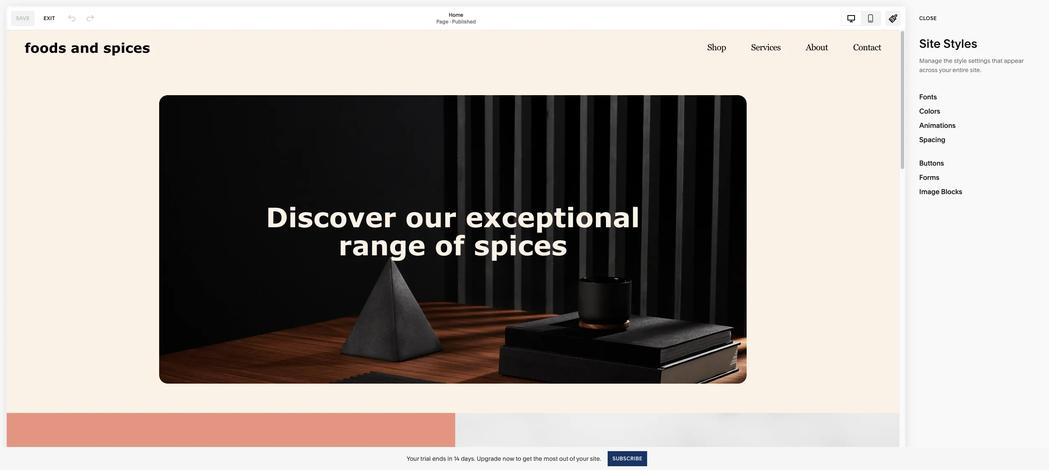 Task type: locate. For each thing, give the bounding box(es) containing it.
forms
[[920, 174, 940, 182]]

page
[[436, 18, 449, 25]]

save button
[[11, 11, 34, 26]]

the
[[944, 57, 953, 65], [533, 456, 542, 463]]

to
[[516, 456, 521, 463]]

0 vertical spatial your
[[939, 66, 952, 74]]

now
[[503, 456, 515, 463]]

exit button
[[39, 11, 60, 26]]

image blocks
[[920, 188, 963, 196]]

0 vertical spatial site.
[[970, 66, 982, 74]]

your inside manage the style settings that appear across your entire site.
[[939, 66, 952, 74]]

in
[[448, 456, 453, 463]]

site.
[[970, 66, 982, 74], [590, 456, 601, 463]]

0 horizontal spatial your
[[577, 456, 589, 463]]

the inside manage the style settings that appear across your entire site.
[[944, 57, 953, 65]]

days.
[[461, 456, 475, 463]]

your left entire
[[939, 66, 952, 74]]

1 vertical spatial the
[[533, 456, 542, 463]]

fonts
[[920, 93, 937, 101]]

home
[[449, 12, 463, 18]]

spacing link
[[920, 133, 1036, 147]]

site. right of
[[590, 456, 601, 463]]

14
[[454, 456, 460, 463]]

trial
[[421, 456, 431, 463]]

across
[[920, 66, 938, 74]]

0 horizontal spatial the
[[533, 456, 542, 463]]

save
[[16, 15, 30, 21]]

1 horizontal spatial your
[[939, 66, 952, 74]]

close
[[920, 15, 937, 21]]

0 horizontal spatial site.
[[590, 456, 601, 463]]

the left 'style'
[[944, 57, 953, 65]]

your
[[939, 66, 952, 74], [577, 456, 589, 463]]

image
[[920, 188, 940, 196]]

animations
[[920, 121, 956, 130]]

1 vertical spatial your
[[577, 456, 589, 463]]

site
[[920, 37, 941, 51]]

your right of
[[577, 456, 589, 463]]

most
[[544, 456, 558, 463]]

fonts link
[[920, 90, 1036, 104]]

tab list
[[842, 12, 881, 25]]

home page · published
[[436, 12, 476, 25]]

styles
[[944, 37, 978, 51]]

blocks
[[942, 188, 963, 196]]

1 vertical spatial site.
[[590, 456, 601, 463]]

0 vertical spatial the
[[944, 57, 953, 65]]

your trial ends in 14 days. upgrade now to get the most out of your site.
[[407, 456, 601, 463]]

ends
[[432, 456, 446, 463]]

style
[[954, 57, 967, 65]]

the right "get"
[[533, 456, 542, 463]]

1 horizontal spatial the
[[944, 57, 953, 65]]

1 horizontal spatial site.
[[970, 66, 982, 74]]

site. down settings
[[970, 66, 982, 74]]



Task type: describe. For each thing, give the bounding box(es) containing it.
upgrade
[[477, 456, 501, 463]]

colors
[[920, 107, 941, 116]]

·
[[450, 18, 451, 25]]

appear
[[1004, 57, 1024, 65]]

that
[[992, 57, 1003, 65]]

close button
[[920, 11, 937, 26]]

buttons link
[[920, 156, 1036, 171]]

settings
[[969, 57, 991, 65]]

of
[[570, 456, 575, 463]]

out
[[559, 456, 568, 463]]

manage
[[920, 57, 942, 65]]

manage the style settings that appear across your entire site.
[[920, 57, 1024, 74]]

subscribe button
[[608, 452, 647, 467]]

colors link
[[920, 104, 1036, 118]]

buttons
[[920, 159, 944, 168]]

exit
[[44, 15, 55, 21]]

get
[[523, 456, 532, 463]]

animations link
[[920, 118, 1036, 133]]

your
[[407, 456, 419, 463]]

site. inside manage the style settings that appear across your entire site.
[[970, 66, 982, 74]]

subscribe
[[613, 456, 643, 462]]

entire
[[953, 66, 969, 74]]

forms link
[[920, 171, 1036, 185]]

site styles
[[920, 37, 978, 51]]

image blocks link
[[920, 185, 1036, 199]]

published
[[452, 18, 476, 25]]

spacing
[[920, 136, 946, 144]]



Task type: vqa. For each thing, say whether or not it's contained in the screenshot.
Site Styles in the top of the page
yes



